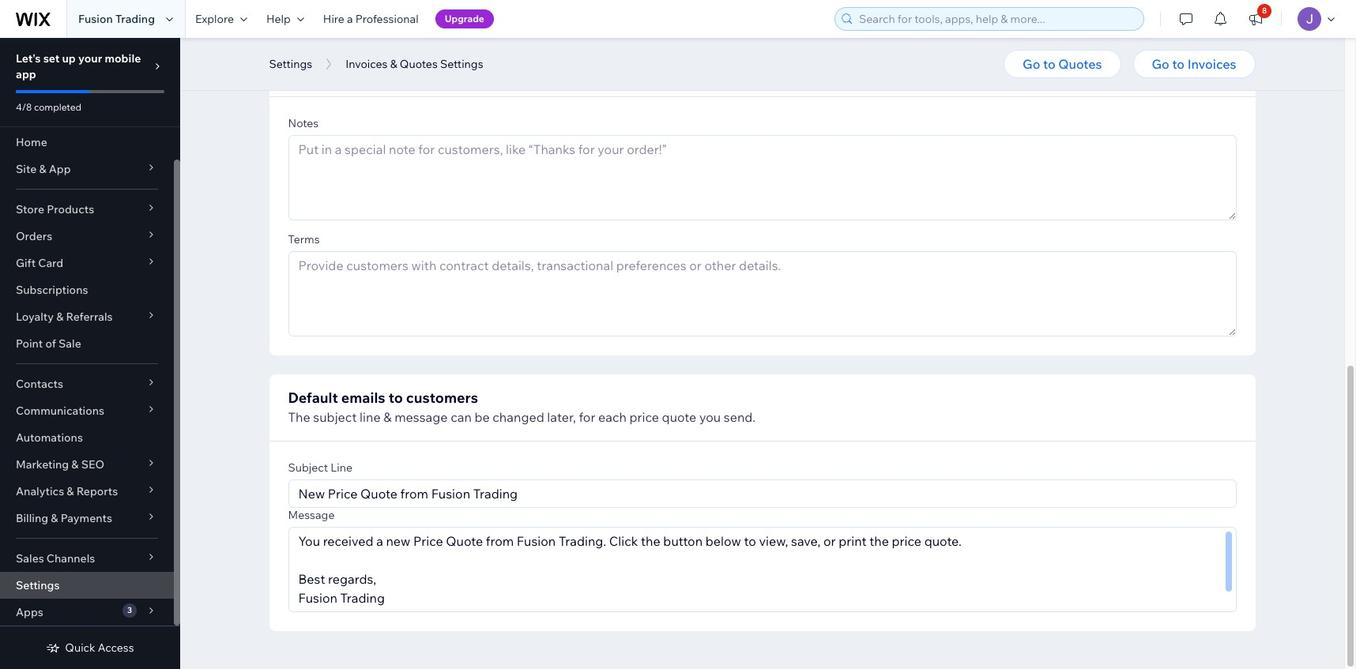 Task type: vqa. For each thing, say whether or not it's contained in the screenshot.
topmost "New"
no



Task type: locate. For each thing, give the bounding box(es) containing it.
analytics & reports
[[16, 485, 118, 499]]

go to quotes button
[[1004, 50, 1121, 78]]

of right bottom
[[689, 65, 701, 81]]

on
[[602, 65, 618, 81]]

of inside default note sections use notes to leave a message or provide more details on the bottom of quotes.
[[689, 65, 701, 81]]

the
[[620, 65, 640, 81]]

settings down sales
[[16, 579, 60, 593]]

quotes inside button
[[1059, 56, 1102, 72]]

message for sections
[[408, 65, 461, 81]]

app
[[16, 67, 36, 81]]

default inside default note sections use notes to leave a message or provide more details on the bottom of quotes.
[[288, 44, 338, 62]]

completed
[[34, 101, 82, 113]]

invoices
[[1188, 56, 1237, 72], [346, 57, 388, 71]]

price
[[630, 409, 659, 425]]

leave
[[364, 65, 395, 81]]

to inside default emails to customers the subject line & message can be changed later, for each price quote you send.
[[389, 389, 403, 407]]

1 horizontal spatial settings
[[269, 57, 312, 71]]

0 vertical spatial a
[[347, 12, 353, 26]]

emails
[[341, 389, 385, 407]]

go for go to quotes
[[1023, 56, 1041, 72]]

automations link
[[0, 424, 174, 451]]

a right hire
[[347, 12, 353, 26]]

1 vertical spatial message
[[395, 409, 448, 425]]

& for payments
[[51, 511, 58, 526]]

trading
[[115, 12, 155, 26]]

0 horizontal spatial a
[[347, 12, 353, 26]]

to inside default note sections use notes to leave a message or provide more details on the bottom of quotes.
[[349, 65, 362, 81]]

& right site
[[39, 162, 46, 176]]

or
[[464, 65, 476, 81]]

explore
[[195, 12, 234, 26]]

go for go to invoices
[[1152, 56, 1170, 72]]

4/8
[[16, 101, 32, 113]]

message
[[408, 65, 461, 81], [395, 409, 448, 425]]

a
[[347, 12, 353, 26], [398, 65, 405, 81]]

loyalty
[[16, 310, 54, 324]]

site
[[16, 162, 37, 176]]

& left "seo"
[[71, 458, 79, 472]]

default for default note sections
[[288, 44, 338, 62]]

0 vertical spatial default
[[288, 44, 338, 62]]

default up the at left
[[288, 389, 338, 407]]

a down sections
[[398, 65, 405, 81]]

analytics
[[16, 485, 64, 499]]

default
[[288, 44, 338, 62], [288, 389, 338, 407]]

message inside default note sections use notes to leave a message or provide more details on the bottom of quotes.
[[408, 65, 461, 81]]

point of sale
[[16, 337, 81, 351]]

settings inside sidebar element
[[16, 579, 60, 593]]

0 vertical spatial of
[[689, 65, 701, 81]]

subscriptions link
[[0, 277, 174, 304]]

& for reports
[[67, 485, 74, 499]]

subscriptions
[[16, 283, 88, 297]]

upgrade button
[[435, 9, 494, 28]]

settings inside "button"
[[440, 57, 483, 71]]

app
[[49, 162, 71, 176]]

go to invoices button
[[1133, 50, 1256, 78]]

quotes
[[1059, 56, 1102, 72], [400, 57, 438, 71]]

settings down upgrade button
[[440, 57, 483, 71]]

communications
[[16, 404, 104, 418]]

settings
[[269, 57, 312, 71], [440, 57, 483, 71], [16, 579, 60, 593]]

billing
[[16, 511, 48, 526]]

sale
[[59, 337, 81, 351]]

go inside button
[[1023, 56, 1041, 72]]

1 vertical spatial default
[[288, 389, 338, 407]]

loyalty & referrals button
[[0, 304, 174, 330]]

& inside default emails to customers the subject line & message can be changed later, for each price quote you send.
[[384, 409, 392, 425]]

message left or on the top
[[408, 65, 461, 81]]

gift card
[[16, 256, 63, 270]]

default inside default emails to customers the subject line & message can be changed later, for each price quote you send.
[[288, 389, 338, 407]]

provide
[[479, 65, 524, 81]]

gift
[[16, 256, 36, 270]]

& right billing
[[51, 511, 58, 526]]

for
[[579, 409, 596, 425]]

0 horizontal spatial settings
[[16, 579, 60, 593]]

settings inside button
[[269, 57, 312, 71]]

store products
[[16, 202, 94, 217]]

communications button
[[0, 398, 174, 424]]

of
[[689, 65, 701, 81], [45, 337, 56, 351]]

1 horizontal spatial a
[[398, 65, 405, 81]]

site & app button
[[0, 156, 174, 183]]

Message text field
[[289, 528, 1236, 612]]

& inside "button"
[[390, 57, 397, 71]]

& for quotes
[[390, 57, 397, 71]]

go inside button
[[1152, 56, 1170, 72]]

home
[[16, 135, 47, 149]]

quotes inside "button"
[[400, 57, 438, 71]]

& inside "dropdown button"
[[67, 485, 74, 499]]

point
[[16, 337, 43, 351]]

1 default from the top
[[288, 44, 338, 62]]

1 horizontal spatial of
[[689, 65, 701, 81]]

can
[[451, 409, 472, 425]]

& right loyalty
[[56, 310, 64, 324]]

settings for settings button
[[269, 57, 312, 71]]

referrals
[[66, 310, 113, 324]]

0 horizontal spatial go
[[1023, 56, 1041, 72]]

terms
[[288, 232, 320, 247]]

& inside dropdown button
[[51, 511, 58, 526]]

8
[[1262, 6, 1267, 16]]

set
[[43, 51, 60, 66]]

invoices & quotes settings
[[346, 57, 483, 71]]

note
[[341, 44, 372, 62]]

go to invoices
[[1152, 56, 1237, 72]]

0 horizontal spatial invoices
[[346, 57, 388, 71]]

1 horizontal spatial invoices
[[1188, 56, 1237, 72]]

1 go from the left
[[1023, 56, 1041, 72]]

Notes text field
[[289, 136, 1236, 220]]

point of sale link
[[0, 330, 174, 357]]

later,
[[547, 409, 576, 425]]

1 vertical spatial of
[[45, 337, 56, 351]]

settings left notes
[[269, 57, 312, 71]]

message down customers
[[395, 409, 448, 425]]

payments
[[61, 511, 112, 526]]

& right line
[[384, 409, 392, 425]]

of left sale
[[45, 337, 56, 351]]

1 horizontal spatial quotes
[[1059, 56, 1102, 72]]

reports
[[76, 485, 118, 499]]

seo
[[81, 458, 104, 472]]

professional
[[356, 12, 419, 26]]

contacts button
[[0, 371, 174, 398]]

& left reports
[[67, 485, 74, 499]]

loyalty & referrals
[[16, 310, 113, 324]]

2 horizontal spatial settings
[[440, 57, 483, 71]]

1 vertical spatial a
[[398, 65, 405, 81]]

2 go from the left
[[1152, 56, 1170, 72]]

help
[[266, 12, 291, 26]]

0 vertical spatial message
[[408, 65, 461, 81]]

& inside 'popup button'
[[39, 162, 46, 176]]

quick
[[65, 641, 95, 655]]

0 horizontal spatial of
[[45, 337, 56, 351]]

& for app
[[39, 162, 46, 176]]

quotes for to
[[1059, 56, 1102, 72]]

go
[[1023, 56, 1041, 72], [1152, 56, 1170, 72]]

1 horizontal spatial go
[[1152, 56, 1170, 72]]

& right the note
[[390, 57, 397, 71]]

store products button
[[0, 196, 174, 223]]

default up use
[[288, 44, 338, 62]]

message inside default emails to customers the subject line & message can be changed later, for each price quote you send.
[[395, 409, 448, 425]]

invoices inside go to invoices button
[[1188, 56, 1237, 72]]

0 horizontal spatial quotes
[[400, 57, 438, 71]]

use
[[288, 65, 311, 81]]

2 default from the top
[[288, 389, 338, 407]]



Task type: describe. For each thing, give the bounding box(es) containing it.
each
[[598, 409, 627, 425]]

subject
[[313, 409, 357, 425]]

orders button
[[0, 223, 174, 250]]

bottom
[[643, 65, 686, 81]]

sales channels
[[16, 552, 95, 566]]

subject
[[288, 461, 328, 475]]

line
[[331, 461, 353, 475]]

gift card button
[[0, 250, 174, 277]]

default for default emails to customers
[[288, 389, 338, 407]]

sidebar element
[[0, 38, 180, 670]]

line
[[360, 409, 381, 425]]

details
[[561, 65, 600, 81]]

quick access
[[65, 641, 134, 655]]

message for to
[[395, 409, 448, 425]]

settings for the 'settings' link
[[16, 579, 60, 593]]

up
[[62, 51, 76, 66]]

3
[[127, 606, 132, 616]]

a inside default note sections use notes to leave a message or provide more details on the bottom of quotes.
[[398, 65, 405, 81]]

billing & payments
[[16, 511, 112, 526]]

of inside sidebar element
[[45, 337, 56, 351]]

& for seo
[[71, 458, 79, 472]]

apps
[[16, 606, 43, 620]]

be
[[475, 409, 490, 425]]

Search for tools, apps, help & more... field
[[855, 8, 1139, 30]]

quotes for &
[[400, 57, 438, 71]]

Terms text field
[[289, 252, 1236, 336]]

invoices & quotes settings button
[[338, 52, 491, 76]]

site & app
[[16, 162, 71, 176]]

Subject Line field
[[294, 481, 1231, 507]]

quotes.
[[704, 65, 747, 81]]

home link
[[0, 129, 174, 156]]

the
[[288, 409, 310, 425]]

more
[[527, 65, 558, 81]]

invoices inside "button"
[[346, 57, 388, 71]]

8 button
[[1239, 0, 1273, 38]]

marketing & seo
[[16, 458, 104, 472]]

hire
[[323, 12, 345, 26]]

subject line
[[288, 461, 353, 475]]

settings link
[[0, 572, 174, 599]]

billing & payments button
[[0, 505, 174, 532]]

go to quotes
[[1023, 56, 1102, 72]]

sales
[[16, 552, 44, 566]]

settings button
[[261, 52, 320, 76]]

marketing & seo button
[[0, 451, 174, 478]]

orders
[[16, 229, 52, 243]]

customers
[[406, 389, 478, 407]]

notes
[[314, 65, 347, 81]]

default note sections use notes to leave a message or provide more details on the bottom of quotes.
[[288, 44, 747, 81]]

mobile
[[105, 51, 141, 66]]

your
[[78, 51, 102, 66]]

quick access button
[[46, 641, 134, 655]]

store
[[16, 202, 44, 217]]

send.
[[724, 409, 756, 425]]

changed
[[493, 409, 544, 425]]

sections
[[375, 44, 433, 62]]

channels
[[47, 552, 95, 566]]

upgrade
[[445, 13, 484, 25]]

card
[[38, 256, 63, 270]]

you
[[699, 409, 721, 425]]

analytics & reports button
[[0, 478, 174, 505]]

hire a professional link
[[314, 0, 428, 38]]

let's
[[16, 51, 41, 66]]

to inside button
[[1173, 56, 1185, 72]]

products
[[47, 202, 94, 217]]

help button
[[257, 0, 314, 38]]

marketing
[[16, 458, 69, 472]]

hire a professional
[[323, 12, 419, 26]]

a inside 'link'
[[347, 12, 353, 26]]

access
[[98, 641, 134, 655]]

quote
[[662, 409, 697, 425]]

& for referrals
[[56, 310, 64, 324]]

to inside button
[[1043, 56, 1056, 72]]

message
[[288, 508, 335, 523]]

default emails to customers the subject line & message can be changed later, for each price quote you send.
[[288, 389, 756, 425]]

notes
[[288, 116, 319, 130]]



